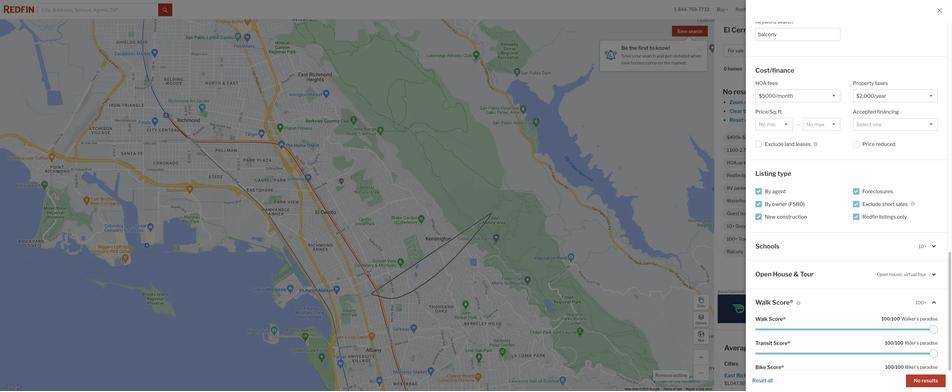 Task type: describe. For each thing, give the bounding box(es) containing it.
e.g. office, balcony, modern text field
[[759, 31, 838, 37]]

remove waterfront image
[[754, 199, 758, 203]]

transit score®
[[756, 340, 791, 346]]

paradise for bike score®
[[921, 364, 939, 370]]

remove outline button
[[654, 370, 690, 381]]

guest
[[728, 211, 740, 216]]

100+ for 100+
[[917, 300, 927, 305]]

for
[[795, 26, 805, 34]]

redfin link
[[797, 271, 813, 277]]

error
[[706, 387, 713, 391]]

washer/dryer
[[849, 198, 878, 204]]

list box for hoa fees
[[756, 90, 841, 102]]

green
[[805, 211, 818, 216]]

air
[[767, 185, 773, 191]]

see
[[856, 117, 865, 123]]

hookup
[[879, 198, 894, 204]]

property taxes
[[854, 80, 889, 86]]

outline
[[674, 373, 688, 378]]

tour
[[801, 270, 814, 278]]

terms of use
[[664, 387, 683, 391]]

exclude for exclude land leases
[[766, 141, 784, 147]]

(fsbo)
[[789, 201, 806, 207]]

recommended
[[762, 66, 794, 72]]

richmond
[[737, 373, 761, 379]]

1-
[[675, 7, 679, 12]]

a
[[697, 387, 698, 391]]

keyword
[[756, 19, 777, 25]]

0 horizontal spatial transit
[[739, 236, 753, 242]]

list box down boundary
[[756, 118, 793, 131]]

data
[[633, 387, 639, 391]]

map region
[[0, 0, 773, 391]]

be the first to know! dialog
[[600, 37, 708, 71]]

keyword search
[[756, 19, 794, 25]]

biker's
[[906, 364, 920, 370]]

open house, virtual tour
[[878, 272, 927, 277]]

remove rv parking image
[[753, 186, 757, 190]]

1 horizontal spatial redfin listings only
[[863, 214, 908, 220]]

bike score®
[[756, 364, 785, 370]]

open for open house & tour
[[756, 270, 772, 278]]

100+ transit score
[[728, 236, 767, 242]]

clear the map boundary button
[[730, 108, 787, 114]]

exclude for exclude short sales
[[863, 201, 882, 207]]

2 vertical spatial redfin
[[797, 271, 813, 277]]

1-844-759-7732 link
[[675, 7, 710, 12]]

0 horizontal spatial the
[[630, 45, 638, 51]]

search inside save your search and get updated when new homes come on the market.
[[643, 53, 656, 58]]

sort :
[[750, 66, 761, 72]]

bike
[[756, 364, 767, 370]]

remove elevator image
[[791, 212, 795, 216]]

reduced
[[877, 141, 896, 147]]

market.
[[672, 60, 687, 65]]

map for map
[[699, 338, 705, 342]]

save search button
[[672, 26, 708, 37]]

accepted financing
[[854, 109, 900, 115]]

el cerrito, ca homes for sale
[[724, 26, 821, 34]]

agent
[[773, 188, 787, 194]]

have
[[768, 198, 778, 204]]

have view
[[768, 198, 789, 204]]

walker's
[[902, 316, 920, 322]]

0 vertical spatial results
[[734, 88, 757, 96]]

financing
[[878, 109, 900, 115]]

under
[[812, 147, 824, 153]]

•
[[746, 67, 747, 72]]

cities heading
[[725, 361, 943, 368]]

bedroom
[[871, 185, 890, 191]]

average
[[725, 344, 753, 352]]

new
[[622, 60, 630, 65]]

up
[[738, 160, 743, 165]]

report for report a map error
[[686, 387, 696, 391]]

for
[[728, 48, 735, 53]]

paradise for walk score®
[[921, 316, 939, 322]]

more
[[866, 117, 878, 123]]

reset all filters button
[[730, 117, 766, 123]]

open for open house, virtual tour
[[878, 272, 889, 277]]

the inside zoom out clear the map boundary reset all filters or remove one of your filters below to see more homes
[[744, 108, 752, 114]]

:
[[760, 66, 761, 72]]

0 horizontal spatial only
[[758, 173, 767, 178]]

save for save your search and get updated when new homes come on the market.
[[622, 53, 632, 58]]

exclude short sales
[[863, 201, 909, 207]]

greatschools
[[736, 224, 764, 229]]

0 vertical spatial ca
[[759, 26, 769, 34]]

0 vertical spatial no results
[[723, 88, 757, 96]]

0 homes •
[[724, 66, 747, 72]]

1,100-2,750 sq. ft.
[[728, 147, 765, 153]]

advertisement
[[718, 289, 745, 294]]

1 vertical spatial ft.
[[760, 147, 765, 153]]

contract/pending
[[825, 147, 861, 153]]

homes inside zoom out clear the map boundary reset all filters or remove one of your filters below to see more homes
[[879, 117, 896, 123]]

0 vertical spatial redfin
[[728, 173, 741, 178]]

updated
[[673, 53, 690, 58]]

score® down house
[[773, 299, 794, 306]]

draw button
[[694, 294, 710, 310]]

price
[[863, 141, 876, 147]]

paradise for transit score®
[[921, 340, 939, 346]]

save for save search
[[678, 29, 688, 34]]

/100 for walk score®
[[891, 316, 901, 322]]

/100 for bike score®
[[895, 364, 905, 370]]

remove redfin listings only image
[[770, 174, 774, 177]]

sq.
[[754, 147, 759, 153]]

air conditioning
[[767, 185, 800, 191]]

map data ©2023 google
[[625, 387, 660, 391]]

0 horizontal spatial map
[[699, 387, 705, 391]]

east richmond heights $1,047,500
[[725, 373, 781, 386]]

hoa for hoa up to $5,000/month
[[728, 160, 737, 165]]

1,100-
[[728, 147, 740, 153]]

price reduced
[[863, 141, 896, 147]]

remove guest house image
[[757, 212, 760, 216]]

virtual
[[905, 272, 918, 277]]

remove outline
[[656, 373, 688, 378]]

short
[[883, 201, 895, 207]]

heights
[[762, 373, 781, 379]]

1 horizontal spatial el
[[813, 344, 819, 352]]

home for green
[[818, 211, 830, 216]]

all inside zoom out clear the map boundary reset all filters or remove one of your filters below to see more homes
[[745, 117, 751, 123]]

listing type
[[756, 170, 792, 177]]

sale
[[806, 26, 821, 34]]

homes inside 0 homes •
[[728, 66, 743, 72]]

report a map error link
[[686, 387, 713, 391]]

100 for bike score®
[[886, 364, 895, 370]]

1 horizontal spatial ca
[[847, 344, 857, 352]]

foreclosures
[[863, 188, 894, 194]]

report ad
[[935, 290, 949, 294]]

be
[[622, 45, 629, 51]]

all inside button
[[768, 378, 773, 384]]

average home prices near el cerrito, ca
[[725, 344, 857, 352]]

fixer-
[[784, 173, 796, 178]]

844-
[[679, 7, 689, 12]]

100 for walk score®
[[882, 316, 891, 322]]

house
[[774, 270, 793, 278]]

1 walk score® from the top
[[756, 299, 794, 306]]

2 vertical spatial to
[[744, 160, 749, 165]]

for sale button
[[724, 44, 757, 57]]

0
[[724, 66, 727, 72]]

remove have view image
[[792, 199, 796, 203]]

100+ for 100+ transit score
[[728, 236, 738, 242]]



Task type: locate. For each thing, give the bounding box(es) containing it.
1 vertical spatial no
[[915, 378, 921, 384]]

accepted
[[854, 109, 877, 115]]

coming soon, under contract/pending
[[783, 147, 861, 153]]

0 horizontal spatial 100+
[[728, 236, 738, 242]]

on left main
[[891, 185, 896, 191]]

home for average
[[754, 344, 773, 352]]

0 vertical spatial ft.
[[779, 109, 784, 115]]

to inside dialog
[[650, 45, 655, 51]]

to
[[650, 45, 655, 51], [850, 117, 855, 123], [744, 160, 749, 165]]

map down the out
[[753, 108, 763, 114]]

0 horizontal spatial search
[[643, 53, 656, 58]]

0 horizontal spatial redfin listings only
[[728, 173, 767, 178]]

list box up the financing
[[854, 90, 939, 102]]

sale
[[736, 48, 744, 53]]

accessible
[[847, 211, 870, 216]]

1 vertical spatial cerrito,
[[821, 344, 846, 352]]

report inside button
[[935, 290, 945, 294]]

7732
[[699, 7, 710, 12]]

1 vertical spatial homes
[[728, 66, 743, 72]]

10+ down guest
[[728, 224, 735, 229]]

0 vertical spatial cerrito,
[[732, 26, 757, 34]]

save your search and get updated when new homes come on the market.
[[622, 53, 702, 65]]

2 by from the top
[[766, 201, 772, 207]]

homes right new
[[631, 60, 645, 65]]

recommended button
[[761, 66, 799, 72]]

map right a
[[699, 387, 705, 391]]

filters
[[752, 117, 766, 123], [820, 117, 834, 123]]

City, Address, School, Agent, ZIP search field
[[38, 3, 158, 16]]

10+ greatschools rating
[[728, 224, 777, 229]]

1 horizontal spatial transit
[[756, 340, 773, 346]]

exclude land leases
[[766, 141, 811, 147]]

score® up transit score®
[[769, 316, 786, 322]]

filters left below
[[820, 117, 834, 123]]

to inside zoom out clear the map boundary reset all filters or remove one of your filters below to see more homes
[[850, 117, 855, 123]]

no inside button
[[915, 378, 921, 384]]

0 vertical spatial no
[[723, 88, 733, 96]]

to left see
[[850, 117, 855, 123]]

by up have
[[766, 188, 772, 194]]

0 horizontal spatial homes
[[631, 60, 645, 65]]

paradise
[[921, 316, 939, 322], [921, 340, 939, 346], [921, 364, 939, 370]]

options
[[696, 321, 708, 325]]

1 horizontal spatial search
[[689, 29, 703, 34]]

cerrito, up sale
[[732, 26, 757, 34]]

1 vertical spatial paradise
[[921, 340, 939, 346]]

zoom out button
[[730, 99, 753, 105]]

list box right —
[[804, 118, 841, 131]]

east richmond heights link
[[725, 371, 830, 380]]

by owner (fsbo)
[[766, 201, 806, 207]]

score® left 'near'
[[774, 340, 791, 346]]

open left house
[[756, 270, 772, 278]]

redfin listings only down exclude short sales
[[863, 214, 908, 220]]

score® up east richmond heights link
[[768, 364, 785, 370]]

1 horizontal spatial of
[[802, 117, 807, 123]]

your inside save your search and get updated when new homes come on the market.
[[633, 53, 642, 58]]

1 horizontal spatial 100+
[[917, 300, 927, 305]]

search up homes
[[778, 19, 794, 25]]

0 horizontal spatial save
[[622, 53, 632, 58]]

on down and
[[658, 60, 663, 65]]

the down get
[[664, 60, 671, 65]]

use
[[677, 387, 683, 391]]

1 paradise from the top
[[921, 316, 939, 322]]

2 horizontal spatial search
[[778, 19, 794, 25]]

out
[[745, 99, 753, 105]]

exclude up accessible home in the bottom right of the page
[[863, 201, 882, 207]]

1 horizontal spatial home
[[818, 211, 830, 216]]

homes down the financing
[[879, 117, 896, 123]]

1 horizontal spatial exclude
[[863, 201, 882, 207]]

know!
[[656, 45, 671, 51]]

2 vertical spatial /100
[[895, 364, 905, 370]]

1 horizontal spatial results
[[922, 378, 939, 384]]

list box up one
[[756, 90, 841, 102]]

listings down hoa up to $5,000/month
[[742, 173, 757, 178]]

0 vertical spatial save
[[678, 29, 688, 34]]

ft. right sq.
[[760, 147, 765, 153]]

/100 left biker's
[[895, 364, 905, 370]]

1 vertical spatial all
[[768, 378, 773, 384]]

submit search image
[[163, 8, 168, 13]]

land
[[785, 141, 795, 147]]

hoa for hoa fees
[[756, 80, 767, 86]]

search up come on the right of the page
[[643, 53, 656, 58]]

0 vertical spatial on
[[658, 60, 663, 65]]

the right be
[[630, 45, 638, 51]]

redfin listings only
[[728, 173, 767, 178], [863, 214, 908, 220]]

0 vertical spatial 100+
[[728, 236, 738, 242]]

0 horizontal spatial el
[[724, 26, 731, 34]]

get
[[666, 53, 672, 58]]

0 horizontal spatial no
[[723, 88, 733, 96]]

near
[[796, 344, 811, 352]]

0 horizontal spatial reset
[[730, 117, 744, 123]]

report for report ad
[[935, 290, 945, 294]]

hoa left up
[[728, 160, 737, 165]]

only down sales
[[898, 214, 908, 220]]

home up bike
[[754, 344, 773, 352]]

report ad button
[[935, 290, 949, 295]]

list box for property taxes
[[854, 90, 939, 102]]

1 horizontal spatial report
[[935, 290, 945, 294]]

1 vertical spatial on
[[891, 185, 896, 191]]

map for map data ©2023 google
[[625, 387, 632, 391]]

1 vertical spatial only
[[898, 214, 908, 220]]

1 horizontal spatial save
[[678, 29, 688, 34]]

1 horizontal spatial map
[[753, 108, 763, 114]]

transit left prices
[[756, 340, 773, 346]]

0 horizontal spatial ca
[[759, 26, 769, 34]]

$5,000/month
[[750, 160, 780, 165]]

1 vertical spatial no results
[[915, 378, 939, 384]]

owner
[[773, 201, 788, 207]]

1 vertical spatial redfin listings only
[[863, 214, 908, 220]]

0 horizontal spatial your
[[633, 53, 642, 58]]

redfin listings only up parking
[[728, 173, 767, 178]]

0 horizontal spatial cerrito,
[[732, 26, 757, 34]]

search for keyword search
[[778, 19, 794, 25]]

/100 for transit score®
[[894, 340, 904, 346]]

10+ for 10+ greatschools rating
[[728, 224, 735, 229]]

zoom
[[730, 99, 744, 105]]

0 vertical spatial listings
[[742, 173, 757, 178]]

1 vertical spatial by
[[766, 201, 772, 207]]

to right the first
[[650, 45, 655, 51]]

1 horizontal spatial ft.
[[779, 109, 784, 115]]

homes
[[631, 60, 645, 65], [728, 66, 743, 72], [879, 117, 896, 123]]

rating
[[765, 224, 777, 229]]

1 horizontal spatial 10+
[[920, 244, 927, 249]]

1 vertical spatial redfin
[[863, 214, 879, 220]]

1 by from the top
[[766, 188, 772, 194]]

by for by agent
[[766, 188, 772, 194]]

/100 left walker's
[[891, 316, 901, 322]]

0 vertical spatial 100
[[882, 316, 891, 322]]

reset inside zoom out clear the map boundary reset all filters or remove one of your filters below to see more homes
[[730, 117, 744, 123]]

0 vertical spatial el
[[724, 26, 731, 34]]

fixer-uppers
[[784, 173, 810, 178]]

save inside button
[[678, 29, 688, 34]]

by left "owner"
[[766, 201, 772, 207]]

and
[[657, 53, 665, 58]]

0 vertical spatial by
[[766, 188, 772, 194]]

house
[[741, 211, 754, 216]]

2 vertical spatial paradise
[[921, 364, 939, 370]]

1 vertical spatial hoa
[[728, 160, 737, 165]]

100 left biker's
[[886, 364, 895, 370]]

rv
[[728, 185, 734, 191]]

1 horizontal spatial reset
[[753, 378, 767, 384]]

map left data
[[625, 387, 632, 391]]

list box down the financing
[[854, 118, 939, 131]]

list box
[[756, 90, 841, 102], [854, 90, 939, 102], [756, 118, 793, 131], [804, 118, 841, 131], [854, 118, 939, 131]]

walk
[[756, 299, 771, 306], [756, 316, 768, 322]]

accessible home
[[847, 211, 883, 216]]

score® for walk
[[769, 316, 786, 322]]

el right 'near'
[[813, 344, 819, 352]]

2 filters from the left
[[820, 117, 834, 123]]

0 horizontal spatial filters
[[752, 117, 766, 123]]

save inside save your search and get updated when new homes come on the market.
[[622, 53, 632, 58]]

only left remove redfin listings only image
[[758, 173, 767, 178]]

search for save search
[[689, 29, 703, 34]]

elevator
[[770, 211, 788, 216]]

100 for transit score®
[[886, 340, 894, 346]]

home right green
[[818, 211, 830, 216]]

cerrito,
[[732, 26, 757, 34], [821, 344, 846, 352]]

east
[[725, 373, 736, 379]]

0 horizontal spatial ft.
[[760, 147, 765, 153]]

10+ for 10+
[[920, 244, 927, 249]]

filters down 'clear the map boundary' 'button'
[[752, 117, 766, 123]]

1 vertical spatial 100+
[[917, 300, 927, 305]]

search down 759-
[[689, 29, 703, 34]]

2 horizontal spatial redfin
[[863, 214, 879, 220]]

of inside zoom out clear the map boundary reset all filters or remove one of your filters below to see more homes
[[802, 117, 807, 123]]

exclude left land
[[766, 141, 784, 147]]

listings down short
[[880, 214, 897, 220]]

your inside zoom out clear the map boundary reset all filters or remove one of your filters below to see more homes
[[808, 117, 819, 123]]

exclude
[[766, 141, 784, 147], [863, 201, 882, 207]]

no results down biker's
[[915, 378, 939, 384]]

remove
[[773, 117, 791, 123]]

0 horizontal spatial no results
[[723, 88, 757, 96]]

google image
[[2, 383, 23, 391]]

homes inside save your search and get updated when new homes come on the market.
[[631, 60, 645, 65]]

walk score® down house
[[756, 299, 794, 306]]

to right up
[[744, 160, 749, 165]]

100 left rider's on the right bottom of the page
[[886, 340, 894, 346]]

your right —
[[808, 117, 819, 123]]

1 vertical spatial transit
[[756, 340, 773, 346]]

2 vertical spatial search
[[643, 53, 656, 58]]

paradise right rider's on the right bottom of the page
[[921, 340, 939, 346]]

all down bike score®
[[768, 378, 773, 384]]

hoa left fees
[[756, 80, 767, 86]]

search inside button
[[689, 29, 703, 34]]

homes right 0
[[728, 66, 743, 72]]

0 vertical spatial map
[[699, 338, 705, 342]]

of left use on the right of the page
[[674, 387, 676, 391]]

None range field
[[756, 325, 939, 334], [756, 349, 939, 358], [756, 374, 939, 382], [756, 325, 939, 334], [756, 349, 939, 358], [756, 374, 939, 382]]

price/sq.
[[756, 109, 778, 115]]

redfin up rv
[[728, 173, 741, 178]]

score®
[[773, 299, 794, 306], [769, 316, 786, 322], [774, 340, 791, 346], [768, 364, 785, 370]]

no
[[723, 88, 733, 96], [915, 378, 921, 384]]

save up new
[[622, 53, 632, 58]]

1 vertical spatial of
[[674, 387, 676, 391]]

score
[[754, 236, 767, 242]]

1 horizontal spatial to
[[744, 160, 749, 165]]

ad
[[946, 290, 949, 294]]

of right —
[[802, 117, 807, 123]]

0 horizontal spatial hoa
[[728, 160, 737, 165]]

one
[[792, 117, 801, 123]]

results inside the no results button
[[922, 378, 939, 384]]

score® for bike
[[768, 364, 785, 370]]

0 vertical spatial paradise
[[921, 316, 939, 322]]

ad region
[[718, 294, 949, 323]]

2 paradise from the top
[[921, 340, 939, 346]]

redfin
[[728, 173, 741, 178], [863, 214, 879, 220], [797, 271, 813, 277]]

prices
[[774, 344, 795, 352]]

score® for transit
[[774, 340, 791, 346]]

paradise up the no results button
[[921, 364, 939, 370]]

1 vertical spatial walk score®
[[756, 316, 786, 322]]

el up for
[[724, 26, 731, 34]]

0 horizontal spatial map
[[625, 387, 632, 391]]

0 vertical spatial walk
[[756, 299, 771, 306]]

map
[[699, 338, 705, 342], [625, 387, 632, 391]]

0 horizontal spatial of
[[674, 387, 676, 391]]

no results inside button
[[915, 378, 939, 384]]

1 vertical spatial walk
[[756, 316, 768, 322]]

save down 844-
[[678, 29, 688, 34]]

1 vertical spatial search
[[689, 29, 703, 34]]

rv parking
[[728, 185, 750, 191]]

green home
[[805, 211, 830, 216]]

no down biker's
[[915, 378, 921, 384]]

0 horizontal spatial home
[[754, 344, 773, 352]]

report left a
[[686, 387, 696, 391]]

1 horizontal spatial listings
[[880, 214, 897, 220]]

home left remove accessible home image
[[871, 211, 883, 216]]

no results up zoom out 'button'
[[723, 88, 757, 96]]

2 vertical spatial the
[[744, 108, 752, 114]]

10+ up tour
[[920, 244, 927, 249]]

primary bedroom on main
[[854, 185, 907, 191]]

0 horizontal spatial open
[[756, 270, 772, 278]]

1 horizontal spatial your
[[808, 117, 819, 123]]

1 horizontal spatial homes
[[728, 66, 743, 72]]

1 vertical spatial listings
[[880, 214, 897, 220]]

ca down the keyword
[[759, 26, 769, 34]]

when
[[691, 53, 702, 58]]

map inside zoom out clear the map boundary reset all filters or remove one of your filters below to see more homes
[[753, 108, 763, 114]]

report a map error
[[686, 387, 713, 391]]

0 vertical spatial exclude
[[766, 141, 784, 147]]

all down 'clear the map boundary' 'button'
[[745, 117, 751, 123]]

clear
[[730, 108, 743, 114]]

3 paradise from the top
[[921, 364, 939, 370]]

reset inside button
[[753, 378, 767, 384]]

1 horizontal spatial no results
[[915, 378, 939, 384]]

redfin right house
[[797, 271, 813, 277]]

1 walk from the top
[[756, 299, 771, 306]]

leases
[[796, 141, 811, 147]]

0 horizontal spatial on
[[658, 60, 663, 65]]

1 horizontal spatial map
[[699, 338, 705, 342]]

remove accessible home image
[[886, 212, 889, 216]]

cerrito, up cities heading
[[821, 344, 846, 352]]

home for accessible
[[871, 211, 883, 216]]

taxes
[[876, 80, 889, 86]]

ft. up remove
[[779, 109, 784, 115]]

zoom out clear the map boundary reset all filters or remove one of your filters below to see more homes
[[730, 99, 896, 123]]

guest house
[[728, 211, 754, 216]]

ca
[[759, 26, 769, 34], [847, 344, 857, 352]]

1 filters from the left
[[752, 117, 766, 123]]

ca up cities heading
[[847, 344, 857, 352]]

el
[[724, 26, 731, 34], [813, 344, 819, 352]]

come
[[646, 60, 657, 65]]

report left 'ad'
[[935, 290, 945, 294]]

0 vertical spatial search
[[778, 19, 794, 25]]

0 vertical spatial redfin listings only
[[728, 173, 767, 178]]

0 vertical spatial walk score®
[[756, 299, 794, 306]]

open left house,
[[878, 272, 889, 277]]

your down the first
[[633, 53, 642, 58]]

the inside save your search and get updated when new homes come on the market.
[[664, 60, 671, 65]]

by for by owner (fsbo)
[[766, 201, 772, 207]]

0 vertical spatial /100
[[891, 316, 901, 322]]

100 left walker's
[[882, 316, 891, 322]]

2,750
[[740, 147, 753, 153]]

boundary
[[764, 108, 787, 114]]

house,
[[890, 272, 904, 277]]

100+ up balcony
[[728, 236, 738, 242]]

paradise right walker's
[[921, 316, 939, 322]]

results up the out
[[734, 88, 757, 96]]

on inside save your search and get updated when new homes come on the market.
[[658, 60, 663, 65]]

1 vertical spatial map
[[625, 387, 632, 391]]

options button
[[694, 311, 710, 327]]

/100 left rider's on the right bottom of the page
[[894, 340, 904, 346]]

100+ up walker's
[[917, 300, 927, 305]]

property
[[854, 80, 875, 86]]

1 vertical spatial map
[[699, 387, 705, 391]]

the up the reset all filters button
[[744, 108, 752, 114]]

map down options
[[699, 338, 705, 342]]

1 vertical spatial to
[[850, 117, 855, 123]]

waterfront
[[728, 198, 751, 204]]

reset
[[730, 117, 744, 123], [753, 378, 767, 384]]

map inside map button
[[699, 338, 705, 342]]

0 horizontal spatial redfin
[[728, 173, 741, 178]]

2 walk from the top
[[756, 316, 768, 322]]

0 horizontal spatial listings
[[742, 173, 757, 178]]

no up the zoom
[[723, 88, 733, 96]]

100
[[882, 316, 891, 322], [886, 340, 894, 346], [886, 364, 895, 370]]

uppers
[[796, 173, 810, 178]]

no results button
[[907, 375, 947, 387]]

0 horizontal spatial 10+
[[728, 224, 735, 229]]

transit down 'greatschools'
[[739, 236, 753, 242]]

759-
[[689, 7, 699, 12]]

cities
[[725, 361, 739, 367]]

list box for accepted financing
[[854, 118, 939, 131]]

walk score® up transit score®
[[756, 316, 786, 322]]

0 horizontal spatial to
[[650, 45, 655, 51]]

for sale
[[728, 48, 744, 53]]

results down 100 /100 biker's paradise
[[922, 378, 939, 384]]

1 vertical spatial 10+
[[920, 244, 927, 249]]

or
[[767, 117, 772, 123]]

view
[[779, 198, 789, 204]]

redfin down washer/dryer hookup
[[863, 214, 879, 220]]

2 walk score® from the top
[[756, 316, 786, 322]]

0 horizontal spatial exclude
[[766, 141, 784, 147]]



Task type: vqa. For each thing, say whether or not it's contained in the screenshot.
search inside Save your search and get updated when new homes come on the market.
yes



